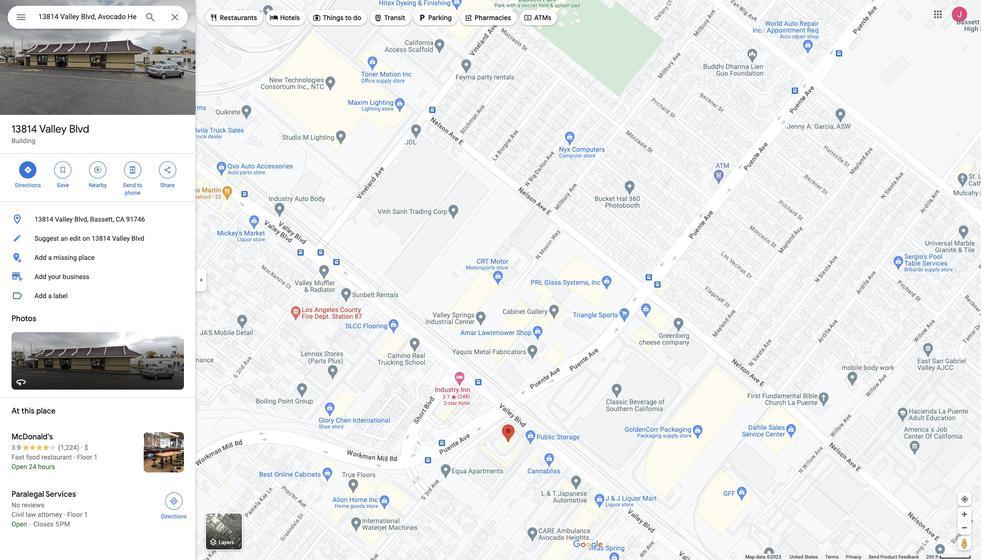 Task type: describe. For each thing, give the bounding box(es) containing it.
paralegal services no reviews civil law attorney · floor 1 open ⋅ closes 5 pm
[[12, 490, 88, 529]]

· inside fast food restaurant · floor 1 open 24 hours
[[74, 454, 75, 462]]

directions image
[[170, 497, 178, 506]]

1 inside fast food restaurant · floor 1 open 24 hours
[[94, 454, 98, 462]]

privacy
[[846, 555, 862, 560]]

hours
[[38, 463, 55, 471]]

 parking
[[418, 12, 452, 23]]

none field inside 13814 valley blvd, avocado heights, ca 91746 field
[[38, 11, 137, 23]]

phone
[[125, 190, 141, 197]]


[[464, 12, 473, 23]]

directions inside button
[[161, 514, 187, 521]]

©2023
[[767, 555, 782, 560]]

your
[[48, 273, 61, 281]]

send for send product feedback
[[869, 555, 880, 560]]

do
[[353, 13, 362, 22]]

footer inside google maps element
[[746, 555, 927, 561]]

terms
[[826, 555, 839, 560]]

add for add a label
[[35, 292, 46, 300]]

at this place
[[12, 407, 56, 416]]

hotels
[[280, 13, 300, 22]]

building
[[12, 137, 36, 145]]

13814 valley blvd, bassett, ca 91746
[[35, 216, 145, 223]]

google account: james peterson  
(james.peterson1902@gmail.com) image
[[952, 7, 968, 22]]

data
[[756, 555, 766, 560]]

food
[[26, 454, 40, 462]]

200 ft button
[[927, 555, 972, 560]]

5 pm
[[55, 521, 70, 529]]

3.9 stars 1,224 reviews image
[[12, 443, 79, 453]]

send to phone
[[123, 182, 142, 197]]

1 inside paralegal services no reviews civil law attorney · floor 1 open ⋅ closes 5 pm
[[84, 511, 88, 519]]

suggest an edit on 13814 valley blvd
[[35, 235, 144, 243]]

parking
[[429, 13, 452, 22]]

civil
[[12, 511, 24, 519]]


[[163, 165, 172, 175]]

13814 for blvd,
[[35, 216, 53, 223]]

 button
[[8, 6, 35, 31]]

law
[[26, 511, 36, 519]]

a for missing
[[48, 254, 52, 262]]

label
[[53, 292, 68, 300]]

2 vertical spatial 13814
[[92, 235, 110, 243]]

price: inexpensive image
[[84, 444, 88, 452]]

open inside paralegal services no reviews civil law attorney · floor 1 open ⋅ closes 5 pm
[[12, 521, 27, 529]]

feedback
[[899, 555, 919, 560]]

0 horizontal spatial place
[[36, 407, 56, 416]]

directions button
[[155, 490, 193, 521]]

no
[[12, 502, 20, 509]]

floor inside fast food restaurant · floor 1 open 24 hours
[[77, 454, 92, 462]]

to inside  things to do
[[345, 13, 352, 22]]


[[128, 165, 137, 175]]

united
[[790, 555, 804, 560]]

ft
[[936, 555, 939, 560]]


[[209, 12, 218, 23]]

send for send to phone
[[123, 182, 136, 189]]


[[374, 12, 383, 23]]

fast
[[12, 454, 24, 462]]

zoom in image
[[961, 511, 969, 519]]

reviews
[[22, 502, 44, 509]]

bassett,
[[90, 216, 114, 223]]

 atms
[[524, 12, 552, 23]]

⋅
[[29, 521, 32, 529]]

 transit
[[374, 12, 406, 23]]

2 vertical spatial valley
[[112, 235, 130, 243]]

add a label button
[[0, 287, 196, 306]]

paralegal
[[12, 490, 44, 500]]

pharmacies
[[475, 13, 511, 22]]

google maps element
[[0, 0, 982, 561]]

zoom out image
[[961, 525, 969, 532]]

send product feedback button
[[869, 555, 919, 561]]


[[93, 165, 102, 175]]

missing
[[53, 254, 77, 262]]

blvd inside 13814 valley blvd building
[[69, 123, 89, 136]]

(1,224)
[[58, 444, 79, 452]]

send product feedback
[[869, 555, 919, 560]]

attorney
[[38, 511, 62, 519]]

 restaurants
[[209, 12, 257, 23]]

save
[[57, 182, 69, 189]]

an
[[61, 235, 68, 243]]

blvd,
[[74, 216, 89, 223]]

privacy button
[[846, 555, 862, 561]]



Task type: vqa. For each thing, say whether or not it's contained in the screenshot.
Suggest an edit on 13814 Valley Blvd
yes



Task type: locate. For each thing, give the bounding box(es) containing it.
1 a from the top
[[48, 254, 52, 262]]

0 horizontal spatial ·
[[64, 511, 66, 519]]

on
[[82, 235, 90, 243]]

directions
[[15, 182, 41, 189], [161, 514, 187, 521]]

actions for 13814 valley blvd region
[[0, 154, 196, 202]]

1 vertical spatial send
[[869, 555, 880, 560]]

valley up ''
[[39, 123, 67, 136]]

a left the missing
[[48, 254, 52, 262]]

add for add a missing place
[[35, 254, 46, 262]]

terms button
[[826, 555, 839, 561]]

 hotels
[[270, 12, 300, 23]]

0 vertical spatial 13814
[[12, 123, 37, 136]]

restaurant
[[41, 454, 72, 462]]

· up '5 pm'
[[64, 511, 66, 519]]

 search field
[[8, 6, 188, 31]]

business
[[63, 273, 89, 281]]

collapse side panel image
[[196, 275, 207, 286]]

send inside send to phone
[[123, 182, 136, 189]]

floor
[[77, 454, 92, 462], [67, 511, 82, 519]]

share
[[160, 182, 175, 189]]

0 vertical spatial send
[[123, 182, 136, 189]]

0 horizontal spatial blvd
[[69, 123, 89, 136]]

map data ©2023
[[746, 555, 783, 560]]

united states
[[790, 555, 818, 560]]

map
[[746, 555, 755, 560]]

a left label
[[48, 292, 52, 300]]

1 vertical spatial floor
[[67, 511, 82, 519]]

1 vertical spatial open
[[12, 521, 27, 529]]


[[15, 11, 27, 24]]

0 vertical spatial ·
[[81, 444, 83, 452]]

footer
[[746, 555, 927, 561]]

2 add from the top
[[35, 273, 46, 281]]

place right this
[[36, 407, 56, 416]]

show street view coverage image
[[958, 537, 972, 551]]

send inside button
[[869, 555, 880, 560]]

valley inside 13814 valley blvd building
[[39, 123, 67, 136]]

13814 up building
[[12, 123, 37, 136]]

1 right attorney
[[84, 511, 88, 519]]

3.9
[[12, 444, 21, 452]]

$
[[84, 444, 88, 452]]

add for add your business
[[35, 273, 46, 281]]

this
[[21, 407, 35, 416]]

1 horizontal spatial 1
[[94, 454, 98, 462]]

3 add from the top
[[35, 292, 46, 300]]

add a missing place button
[[0, 248, 196, 267]]

1 horizontal spatial directions
[[161, 514, 187, 521]]

a for label
[[48, 292, 52, 300]]

valley down ca
[[112, 235, 130, 243]]

· inside paralegal services no reviews civil law attorney · floor 1 open ⋅ closes 5 pm
[[64, 511, 66, 519]]

1 horizontal spatial to
[[345, 13, 352, 22]]

ca
[[116, 216, 125, 223]]

0 vertical spatial open
[[12, 463, 27, 471]]

2 horizontal spatial ·
[[81, 444, 83, 452]]

0 horizontal spatial directions
[[15, 182, 41, 189]]

1 add from the top
[[35, 254, 46, 262]]

closes
[[33, 521, 54, 529]]

services
[[46, 490, 76, 500]]

0 vertical spatial directions
[[15, 182, 41, 189]]

transit
[[385, 13, 406, 22]]

1
[[94, 454, 98, 462], [84, 511, 88, 519]]

at
[[12, 407, 20, 416]]


[[270, 12, 278, 23]]

send
[[123, 182, 136, 189], [869, 555, 880, 560]]

show your location image
[[961, 496, 970, 504]]

open
[[12, 463, 27, 471], [12, 521, 27, 529]]

91746
[[126, 216, 145, 223]]

valley for blvd
[[39, 123, 67, 136]]

to
[[345, 13, 352, 22], [137, 182, 142, 189]]

restaurants
[[220, 13, 257, 22]]

1 horizontal spatial place
[[79, 254, 95, 262]]

1 vertical spatial add
[[35, 273, 46, 281]]

directions down directions image
[[161, 514, 187, 521]]

 pharmacies
[[464, 12, 511, 23]]

0 vertical spatial floor
[[77, 454, 92, 462]]

mcdonald's
[[12, 433, 53, 442]]

0 vertical spatial valley
[[39, 123, 67, 136]]

1 vertical spatial ·
[[74, 454, 75, 462]]

0 vertical spatial place
[[79, 254, 95, 262]]

place down on at left top
[[79, 254, 95, 262]]

add left your
[[35, 273, 46, 281]]

send up phone at the top of the page
[[123, 182, 136, 189]]

1 vertical spatial a
[[48, 292, 52, 300]]

1 vertical spatial 1
[[84, 511, 88, 519]]

open down "fast"
[[12, 463, 27, 471]]

to inside send to phone
[[137, 182, 142, 189]]

0 horizontal spatial to
[[137, 182, 142, 189]]

· left $
[[81, 444, 83, 452]]

add a missing place
[[35, 254, 95, 262]]

add your business link
[[0, 267, 196, 287]]

things
[[323, 13, 344, 22]]

24
[[29, 463, 36, 471]]


[[313, 12, 321, 23]]

layers
[[219, 540, 234, 547]]

directions down 
[[15, 182, 41, 189]]

0 vertical spatial a
[[48, 254, 52, 262]]

valley
[[39, 123, 67, 136], [55, 216, 73, 223], [112, 235, 130, 243]]

· down "(1,224)"
[[74, 454, 75, 462]]


[[418, 12, 427, 23]]

add your business
[[35, 273, 89, 281]]

place
[[79, 254, 95, 262], [36, 407, 56, 416]]

to left do
[[345, 13, 352, 22]]

1 right restaurant at the bottom of the page
[[94, 454, 98, 462]]

floor up '5 pm'
[[67, 511, 82, 519]]

united states button
[[790, 555, 818, 561]]

directions inside "actions for 13814 valley blvd" region
[[15, 182, 41, 189]]

1 vertical spatial blvd
[[131, 235, 144, 243]]

open down "civil"
[[12, 521, 27, 529]]

13814 valley blvd, bassett, ca 91746 button
[[0, 210, 196, 229]]

edit
[[70, 235, 81, 243]]

floor inside paralegal services no reviews civil law attorney · floor 1 open ⋅ closes 5 pm
[[67, 511, 82, 519]]

footer containing map data ©2023
[[746, 555, 927, 561]]

1 horizontal spatial ·
[[74, 454, 75, 462]]

13814 valley blvd building
[[12, 123, 89, 145]]

· $
[[81, 444, 88, 452]]

1 vertical spatial directions
[[161, 514, 187, 521]]

2 vertical spatial ·
[[64, 511, 66, 519]]

to up phone at the top of the page
[[137, 182, 142, 189]]

13814 right on at left top
[[92, 235, 110, 243]]

floor down · $
[[77, 454, 92, 462]]

13814 up suggest
[[35, 216, 53, 223]]

None field
[[38, 11, 137, 23]]

0 horizontal spatial 1
[[84, 511, 88, 519]]

0 vertical spatial add
[[35, 254, 46, 262]]

13814 Valley Blvd, Avocado Heights, CA 91746 field
[[8, 6, 188, 29]]

blvd
[[69, 123, 89, 136], [131, 235, 144, 243]]

1 horizontal spatial blvd
[[131, 235, 144, 243]]

send left product
[[869, 555, 880, 560]]

add down suggest
[[35, 254, 46, 262]]

1 horizontal spatial send
[[869, 555, 880, 560]]

1 vertical spatial to
[[137, 182, 142, 189]]

0 horizontal spatial send
[[123, 182, 136, 189]]

add left label
[[35, 292, 46, 300]]

200
[[927, 555, 935, 560]]

valley for blvd,
[[55, 216, 73, 223]]

1 vertical spatial 13814
[[35, 216, 53, 223]]

product
[[881, 555, 898, 560]]

states
[[805, 555, 818, 560]]

·
[[81, 444, 83, 452], [74, 454, 75, 462], [64, 511, 66, 519]]

1 vertical spatial place
[[36, 407, 56, 416]]

open inside fast food restaurant · floor 1 open 24 hours
[[12, 463, 27, 471]]

add a label
[[35, 292, 68, 300]]

0 vertical spatial to
[[345, 13, 352, 22]]

1 open from the top
[[12, 463, 27, 471]]

13814 inside 13814 valley blvd building
[[12, 123, 37, 136]]

atms
[[534, 13, 552, 22]]

2 open from the top
[[12, 521, 27, 529]]

a
[[48, 254, 52, 262], [48, 292, 52, 300]]

photos
[[12, 314, 36, 324]]

place inside button
[[79, 254, 95, 262]]

 things to do
[[313, 12, 362, 23]]

fast food restaurant · floor 1 open 24 hours
[[12, 454, 98, 471]]

0 vertical spatial 1
[[94, 454, 98, 462]]


[[59, 165, 67, 175]]

suggest an edit on 13814 valley blvd button
[[0, 229, 196, 248]]

0 vertical spatial blvd
[[69, 123, 89, 136]]

13814 for blvd
[[12, 123, 37, 136]]


[[524, 12, 532, 23]]

13814 valley blvd main content
[[0, 0, 196, 561]]

1 vertical spatial valley
[[55, 216, 73, 223]]

2 a from the top
[[48, 292, 52, 300]]

valley left blvd,
[[55, 216, 73, 223]]


[[24, 165, 32, 175]]

blvd inside button
[[131, 235, 144, 243]]

2 vertical spatial add
[[35, 292, 46, 300]]

200 ft
[[927, 555, 939, 560]]



